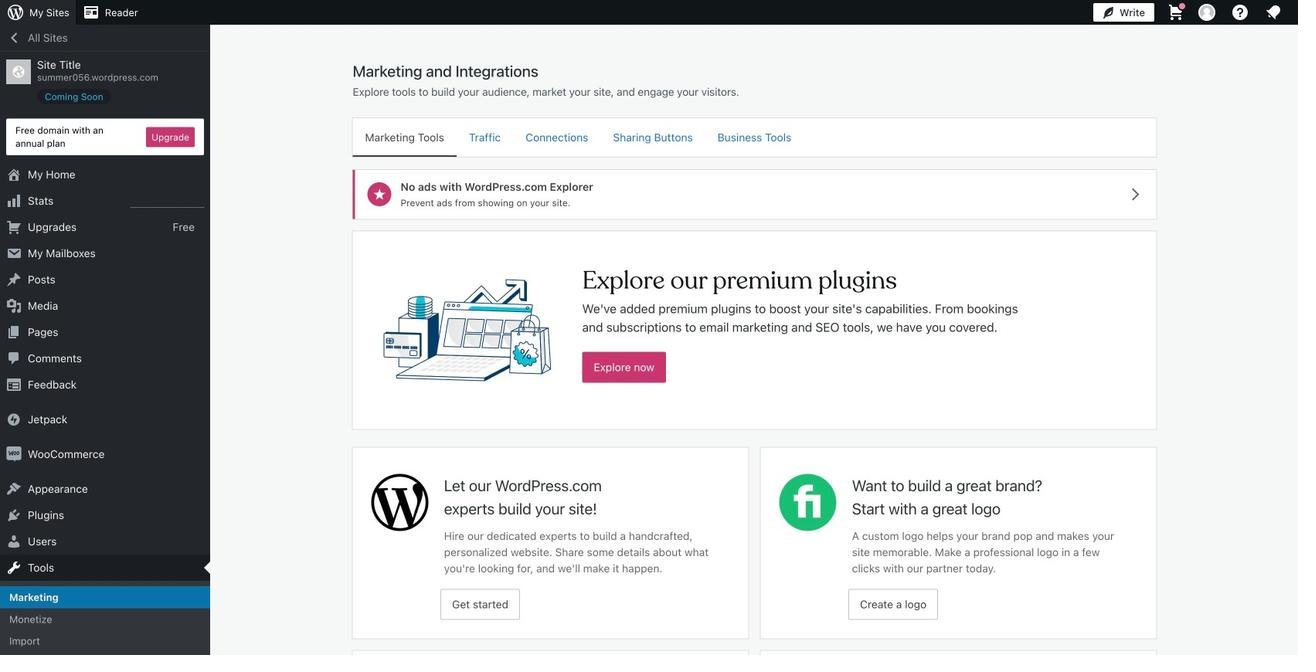 Task type: locate. For each thing, give the bounding box(es) containing it.
marketing tools image
[[384, 231, 551, 429]]

1 vertical spatial img image
[[6, 447, 22, 462]]

main content
[[347, 61, 1162, 655]]

3 list item from the top
[[1291, 224, 1298, 281]]

0 vertical spatial img image
[[6, 412, 22, 427]]

1 img image from the top
[[6, 412, 22, 427]]

list item
[[1291, 79, 1298, 151], [1291, 151, 1298, 224], [1291, 224, 1298, 281]]

menu
[[353, 118, 1156, 157]]

img image
[[6, 412, 22, 427], [6, 447, 22, 462]]

highest hourly views 0 image
[[131, 198, 204, 208]]



Task type: vqa. For each thing, say whether or not it's contained in the screenshot.
top img
yes



Task type: describe. For each thing, give the bounding box(es) containing it.
my shopping cart image
[[1167, 3, 1185, 22]]

my profile image
[[1198, 4, 1215, 21]]

fiverr logo image
[[779, 474, 837, 531]]

manage your notifications image
[[1264, 3, 1283, 22]]

2 img image from the top
[[6, 447, 22, 462]]

1 list item from the top
[[1291, 79, 1298, 151]]

help image
[[1231, 3, 1249, 22]]

2 list item from the top
[[1291, 151, 1298, 224]]



